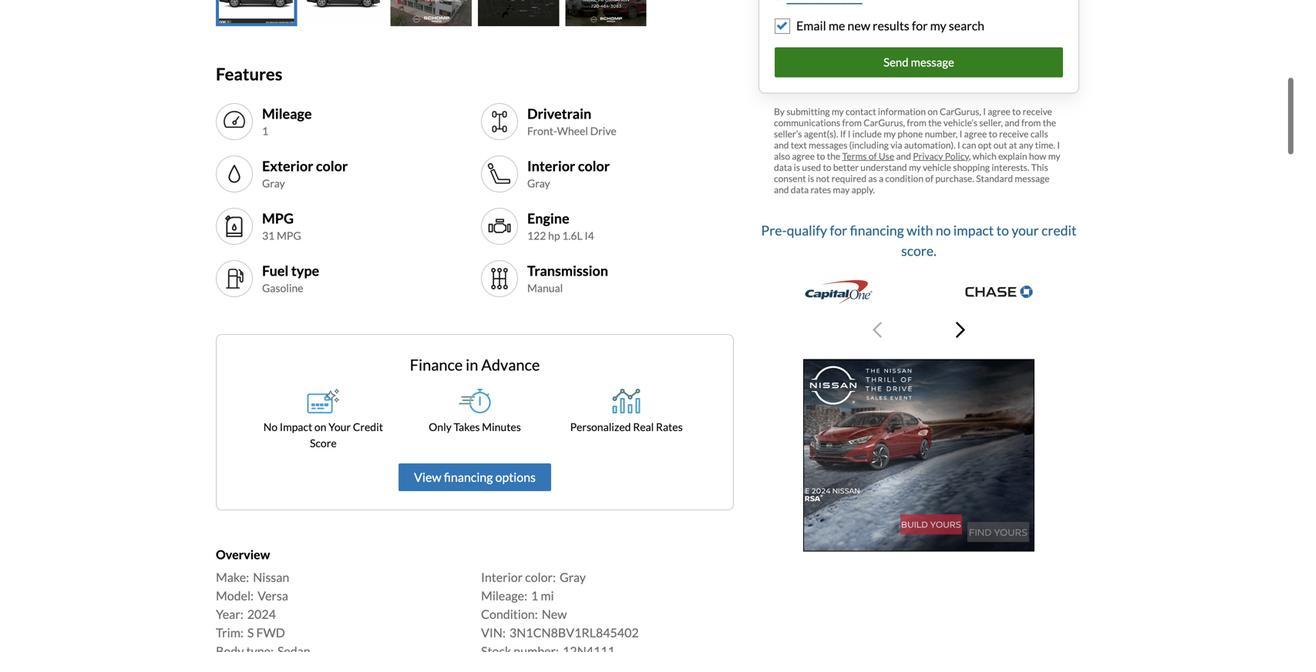 Task type: vqa. For each thing, say whether or not it's contained in the screenshot.


Task type: describe. For each thing, give the bounding box(es) containing it.
1 inside interior color: gray mileage: 1 mi condition: new vin: 3n1cn8bv1rl845402
[[531, 589, 538, 604]]

real
[[633, 421, 654, 434]]

out
[[993, 139, 1007, 151]]

mileage
[[262, 105, 312, 122]]

to left at
[[989, 128, 997, 139]]

0 horizontal spatial cargurus,
[[864, 117, 905, 128]]

information
[[878, 106, 926, 117]]

fwd
[[256, 626, 285, 641]]

vin:
[[481, 626, 506, 641]]

pre-
[[761, 222, 787, 239]]

hp
[[548, 229, 560, 243]]

features
[[216, 64, 282, 84]]

impact
[[280, 421, 312, 434]]

and left text
[[774, 139, 789, 151]]

of inside , which explain how my data is used to better understand my vehicle shopping interests. this consent is not required as a condition of purchase. standard message and data rates may apply.
[[925, 173, 934, 184]]

me
[[829, 18, 845, 33]]

interior color image
[[487, 162, 512, 187]]

to inside pre-qualify for financing with no impact to your credit score.
[[996, 222, 1009, 239]]

to down agent(s).
[[817, 151, 825, 162]]

view vehicle photo 3 image
[[391, 0, 472, 26]]

2 horizontal spatial the
[[1043, 117, 1056, 128]]

vehicle's
[[943, 117, 977, 128]]

in
[[466, 356, 478, 375]]

takes
[[454, 421, 480, 434]]

mi
[[541, 589, 554, 604]]

submitting
[[786, 106, 830, 117]]

as
[[868, 173, 877, 184]]

rates
[[656, 421, 683, 434]]

minutes
[[482, 421, 521, 434]]

color:
[[525, 571, 556, 586]]

terms of use link
[[842, 151, 894, 162]]

use
[[879, 151, 894, 162]]

may
[[833, 184, 850, 195]]

1 inside mileage 1
[[262, 125, 268, 138]]

any
[[1019, 139, 1033, 151]]

on inside by submitting my contact information on cargurus, i agree to receive communications from cargurus, from the vehicle's seller, and from the seller's agent(s). if i include my phone number, i agree to receive calls and text messages (including via automation). i can opt out at any time. i also agree to the
[[928, 106, 938, 117]]

color for exterior color
[[316, 158, 348, 174]]

used
[[802, 162, 821, 173]]

no
[[263, 421, 278, 434]]

interior for color:
[[481, 571, 523, 586]]

interior for color
[[527, 158, 575, 174]]

view vehicle photo 1 image
[[216, 0, 297, 26]]

seller's
[[774, 128, 802, 139]]

pre-qualify for financing with no impact to your credit score. button
[[759, 214, 1079, 353]]

a
[[879, 173, 883, 184]]

i right number,
[[959, 128, 962, 139]]

0 horizontal spatial of
[[869, 151, 877, 162]]

type
[[291, 262, 319, 279]]

my left search
[[930, 18, 946, 33]]

3n1cn8bv1rl845402
[[509, 626, 639, 641]]

drivetrain image
[[487, 109, 512, 134]]

0 horizontal spatial the
[[827, 151, 840, 162]]

by
[[774, 106, 785, 117]]

view vehicle photo 2 image
[[303, 0, 384, 26]]

2024
[[247, 608, 276, 623]]

score.
[[901, 243, 936, 259]]

send message
[[883, 55, 954, 69]]

trim:
[[216, 626, 243, 641]]

front-
[[527, 125, 557, 138]]

my up the if
[[832, 106, 844, 117]]

interior color gray
[[527, 158, 610, 190]]

1 vertical spatial financing
[[444, 470, 493, 485]]

pre-qualify for financing with no impact to your credit score.
[[761, 222, 1077, 259]]

s
[[247, 626, 254, 641]]

terms of use and privacy policy
[[842, 151, 969, 162]]

gray inside interior color: gray mileage: 1 mi condition: new vin: 3n1cn8bv1rl845402
[[560, 571, 586, 586]]

at
[[1009, 139, 1017, 151]]

i right time. on the right of page
[[1057, 139, 1060, 151]]

mileage 1
[[262, 105, 312, 138]]

your
[[328, 421, 351, 434]]

via
[[890, 139, 902, 151]]

send
[[883, 55, 909, 69]]

email
[[796, 18, 826, 33]]

contact
[[846, 106, 876, 117]]

also
[[774, 151, 790, 162]]

interests.
[[992, 162, 1029, 173]]

terms
[[842, 151, 867, 162]]

which
[[972, 151, 997, 162]]

send message button
[[775, 47, 1063, 77]]

0 vertical spatial agree
[[988, 106, 1010, 117]]

1 horizontal spatial agree
[[964, 128, 987, 139]]

standard
[[976, 173, 1013, 184]]

on inside no impact on your credit score
[[314, 421, 326, 434]]

new
[[847, 18, 870, 33]]

0 vertical spatial receive
[[1023, 106, 1052, 117]]

only
[[429, 421, 452, 434]]

personalized
[[570, 421, 631, 434]]

my left phone
[[884, 128, 896, 139]]

score
[[310, 437, 337, 450]]

how
[[1029, 151, 1046, 162]]

time.
[[1035, 139, 1055, 151]]

0 vertical spatial data
[[774, 162, 792, 173]]

understand
[[860, 162, 907, 173]]

number,
[[925, 128, 958, 139]]

3 from from the left
[[1021, 117, 1041, 128]]

calls
[[1030, 128, 1048, 139]]

privacy
[[913, 151, 943, 162]]

view vehicle photo 4 image
[[478, 0, 559, 26]]

color for interior color
[[578, 158, 610, 174]]



Task type: locate. For each thing, give the bounding box(es) containing it.
color
[[316, 158, 348, 174], [578, 158, 610, 174]]

and down the also
[[774, 184, 789, 195]]

condition:
[[481, 608, 538, 623]]

1 vertical spatial on
[[314, 421, 326, 434]]

shopping
[[953, 162, 990, 173]]

0 vertical spatial financing
[[850, 222, 904, 239]]

financing inside pre-qualify for financing with no impact to your credit score.
[[850, 222, 904, 239]]

1 horizontal spatial interior
[[527, 158, 575, 174]]

i4
[[585, 229, 594, 243]]

engine 122 hp 1.6l i4
[[527, 210, 594, 243]]

options
[[495, 470, 536, 485]]

1 horizontal spatial 1
[[531, 589, 538, 604]]

exterior color gray
[[262, 158, 348, 190]]

to left your
[[996, 222, 1009, 239]]

fuel type gasoline
[[262, 262, 319, 295]]

0 horizontal spatial 1
[[262, 125, 268, 138]]

1 horizontal spatial financing
[[850, 222, 904, 239]]

i right the if
[[848, 128, 851, 139]]

1.6l
[[562, 229, 583, 243]]

0 horizontal spatial for
[[830, 222, 847, 239]]

message inside , which explain how my data is used to better understand my vehicle shopping interests. this consent is not required as a condition of purchase. standard message and data rates may apply.
[[1015, 173, 1049, 184]]

0 horizontal spatial message
[[911, 55, 954, 69]]

make:
[[216, 571, 249, 586]]

(including
[[849, 139, 889, 151]]

manual
[[527, 282, 563, 295]]

include
[[852, 128, 882, 139]]

policy
[[945, 151, 969, 162]]

view financing options
[[414, 470, 536, 485]]

nissan
[[253, 571, 289, 586]]

text
[[791, 139, 807, 151]]

and right use
[[896, 151, 911, 162]]

versa
[[258, 589, 288, 604]]

0 vertical spatial 1
[[262, 125, 268, 138]]

1 vertical spatial of
[[925, 173, 934, 184]]

gray inside interior color gray
[[527, 177, 550, 190]]

for
[[912, 18, 928, 33], [830, 222, 847, 239]]

qualify
[[787, 222, 827, 239]]

on
[[928, 106, 938, 117], [314, 421, 326, 434]]

the up automation).
[[928, 117, 942, 128]]

1 horizontal spatial gray
[[527, 177, 550, 190]]

and right 'seller,'
[[1005, 117, 1020, 128]]

from up (including
[[842, 117, 862, 128]]

impact
[[953, 222, 994, 239]]

,
[[969, 151, 971, 162]]

agent(s).
[[804, 128, 838, 139]]

drivetrain
[[527, 105, 591, 122]]

mpg right "31"
[[277, 229, 301, 243]]

credit
[[353, 421, 383, 434]]

1 horizontal spatial is
[[808, 173, 814, 184]]

1 horizontal spatial for
[[912, 18, 928, 33]]

2 horizontal spatial gray
[[560, 571, 586, 586]]

0 horizontal spatial color
[[316, 158, 348, 174]]

for right qualify
[[830, 222, 847, 239]]

interior down front-
[[527, 158, 575, 174]]

0 horizontal spatial gray
[[262, 177, 285, 190]]

gray right 'color:'
[[560, 571, 586, 586]]

consent
[[774, 173, 806, 184]]

opt
[[978, 139, 992, 151]]

if
[[840, 128, 846, 139]]

the up time. on the right of page
[[1043, 117, 1056, 128]]

chevron left image
[[873, 321, 882, 339]]

2 vertical spatial agree
[[792, 151, 815, 162]]

0 horizontal spatial on
[[314, 421, 326, 434]]

1 horizontal spatial the
[[928, 117, 942, 128]]

finance in advance
[[410, 356, 540, 375]]

data left the rates
[[791, 184, 809, 195]]

, which explain how my data is used to better understand my vehicle shopping interests. this consent is not required as a condition of purchase. standard message and data rates may apply.
[[774, 151, 1060, 195]]

2 horizontal spatial agree
[[988, 106, 1010, 117]]

0 vertical spatial of
[[869, 151, 877, 162]]

of
[[869, 151, 877, 162], [925, 173, 934, 184]]

personalized real rates
[[570, 421, 683, 434]]

1 vertical spatial message
[[1015, 173, 1049, 184]]

rates
[[810, 184, 831, 195]]

the
[[928, 117, 942, 128], [1043, 117, 1056, 128], [827, 151, 840, 162]]

1 down mileage
[[262, 125, 268, 138]]

gray for interior color
[[527, 177, 550, 190]]

finance
[[410, 356, 463, 375]]

mpg 31 mpg
[[262, 210, 301, 243]]

message down how
[[1015, 173, 1049, 184]]

transmission image
[[487, 267, 512, 291]]

advance
[[481, 356, 540, 375]]

drivetrain front-wheel drive
[[527, 105, 616, 138]]

i right vehicle's
[[983, 106, 986, 117]]

mpg up "31"
[[262, 210, 294, 227]]

engine image
[[487, 214, 512, 239]]

agree right the also
[[792, 151, 815, 162]]

1 from from the left
[[842, 117, 862, 128]]

financing
[[850, 222, 904, 239], [444, 470, 493, 485]]

gray inside exterior color gray
[[262, 177, 285, 190]]

to inside , which explain how my data is used to better understand my vehicle shopping interests. this consent is not required as a condition of purchase. standard message and data rates may apply.
[[823, 162, 831, 173]]

data down text
[[774, 162, 792, 173]]

1 horizontal spatial on
[[928, 106, 938, 117]]

transmission manual
[[527, 262, 608, 295]]

email me new results for my search
[[796, 18, 984, 33]]

0 horizontal spatial financing
[[444, 470, 493, 485]]

1 horizontal spatial color
[[578, 158, 610, 174]]

can
[[962, 139, 976, 151]]

2 horizontal spatial from
[[1021, 117, 1041, 128]]

from up any
[[1021, 117, 1041, 128]]

2 from from the left
[[907, 117, 926, 128]]

chevron right image
[[956, 321, 965, 339]]

cargurus, up via
[[864, 117, 905, 128]]

agree up ,
[[964, 128, 987, 139]]

gray for exterior color
[[262, 177, 285, 190]]

transmission
[[527, 262, 608, 279]]

1
[[262, 125, 268, 138], [531, 589, 538, 604]]

make: nissan model: versa year: 2024 trim: s fwd
[[216, 571, 289, 641]]

on up score
[[314, 421, 326, 434]]

color down the drive
[[578, 158, 610, 174]]

to right used
[[823, 162, 831, 173]]

i left can
[[957, 139, 960, 151]]

1 vertical spatial data
[[791, 184, 809, 195]]

receive up explain
[[999, 128, 1029, 139]]

2 color from the left
[[578, 158, 610, 174]]

gray up engine
[[527, 177, 550, 190]]

tab list
[[216, 0, 734, 26]]

receive up calls
[[1023, 106, 1052, 117]]

message right send
[[911, 55, 954, 69]]

31
[[262, 229, 275, 243]]

not
[[816, 173, 830, 184]]

the left the terms
[[827, 151, 840, 162]]

vehicle
[[923, 162, 951, 173]]

gray down the exterior
[[262, 177, 285, 190]]

gasoline
[[262, 282, 303, 295]]

1 vertical spatial interior
[[481, 571, 523, 586]]

1 horizontal spatial message
[[1015, 173, 1049, 184]]

1 left mi
[[531, 589, 538, 604]]

1 vertical spatial agree
[[964, 128, 987, 139]]

cargurus, up number,
[[940, 106, 981, 117]]

cargurus,
[[940, 106, 981, 117], [864, 117, 905, 128]]

your
[[1012, 222, 1039, 239]]

is left used
[[794, 162, 800, 173]]

0 vertical spatial interior
[[527, 158, 575, 174]]

1 vertical spatial 1
[[531, 589, 538, 604]]

0 vertical spatial for
[[912, 18, 928, 33]]

engine
[[527, 210, 569, 227]]

by submitting my contact information on cargurus, i agree to receive communications from cargurus, from the vehicle's seller, and from the seller's agent(s). if i include my phone number, i agree to receive calls and text messages (including via automation). i can opt out at any time. i also agree to the
[[774, 106, 1060, 162]]

of left use
[[869, 151, 877, 162]]

0 vertical spatial message
[[911, 55, 954, 69]]

exterior
[[262, 158, 313, 174]]

drive
[[590, 125, 616, 138]]

message inside button
[[911, 55, 954, 69]]

financing right view
[[444, 470, 493, 485]]

is left not
[[808, 173, 814, 184]]

1 horizontal spatial of
[[925, 173, 934, 184]]

my left vehicle
[[909, 162, 921, 173]]

explain
[[998, 151, 1027, 162]]

gray
[[262, 177, 285, 190], [527, 177, 550, 190], [560, 571, 586, 586]]

1 horizontal spatial cargurus,
[[940, 106, 981, 117]]

1 vertical spatial mpg
[[277, 229, 301, 243]]

interior up mileage:
[[481, 571, 523, 586]]

color inside exterior color gray
[[316, 158, 348, 174]]

interior color: gray mileage: 1 mi condition: new vin: 3n1cn8bv1rl845402
[[481, 571, 639, 641]]

0 vertical spatial mpg
[[262, 210, 294, 227]]

view financing options button
[[399, 464, 551, 492]]

exterior color image
[[222, 162, 247, 187]]

color inside interior color gray
[[578, 158, 610, 174]]

to right 'seller,'
[[1012, 106, 1021, 117]]

interior inside interior color gray
[[527, 158, 575, 174]]

1 vertical spatial for
[[830, 222, 847, 239]]

1 vertical spatial receive
[[999, 128, 1029, 139]]

and inside , which explain how my data is used to better understand my vehicle shopping interests. this consent is not required as a condition of purchase. standard message and data rates may apply.
[[774, 184, 789, 195]]

my right how
[[1048, 151, 1060, 162]]

for right results
[[912, 18, 928, 33]]

results
[[873, 18, 909, 33]]

this
[[1031, 162, 1048, 173]]

only takes minutes
[[429, 421, 521, 434]]

interior inside interior color: gray mileage: 1 mi condition: new vin: 3n1cn8bv1rl845402
[[481, 571, 523, 586]]

year:
[[216, 608, 243, 623]]

from up automation).
[[907, 117, 926, 128]]

with
[[907, 222, 933, 239]]

of down 'privacy'
[[925, 173, 934, 184]]

credit
[[1042, 222, 1077, 239]]

0 horizontal spatial agree
[[792, 151, 815, 162]]

fuel type image
[[222, 267, 247, 291]]

privacy policy link
[[913, 151, 969, 162]]

0 vertical spatial on
[[928, 106, 938, 117]]

message
[[911, 55, 954, 69], [1015, 173, 1049, 184]]

1 color from the left
[[316, 158, 348, 174]]

view
[[414, 470, 441, 485]]

new
[[542, 608, 567, 623]]

agree
[[988, 106, 1010, 117], [964, 128, 987, 139], [792, 151, 815, 162]]

0 horizontal spatial is
[[794, 162, 800, 173]]

financing left with
[[850, 222, 904, 239]]

for inside pre-qualify for financing with no impact to your credit score.
[[830, 222, 847, 239]]

advertisement region
[[803, 359, 1034, 552]]

wheel
[[557, 125, 588, 138]]

mpg image
[[222, 214, 247, 239]]

0 horizontal spatial interior
[[481, 571, 523, 586]]

seller,
[[979, 117, 1003, 128]]

fuel
[[262, 262, 289, 279]]

view vehicle photo 5 image
[[565, 0, 646, 26]]

color right the exterior
[[316, 158, 348, 174]]

phone
[[898, 128, 923, 139]]

mileage image
[[222, 109, 247, 134]]

agree up out
[[988, 106, 1010, 117]]

0 horizontal spatial from
[[842, 117, 862, 128]]

1 horizontal spatial from
[[907, 117, 926, 128]]

on up number,
[[928, 106, 938, 117]]



